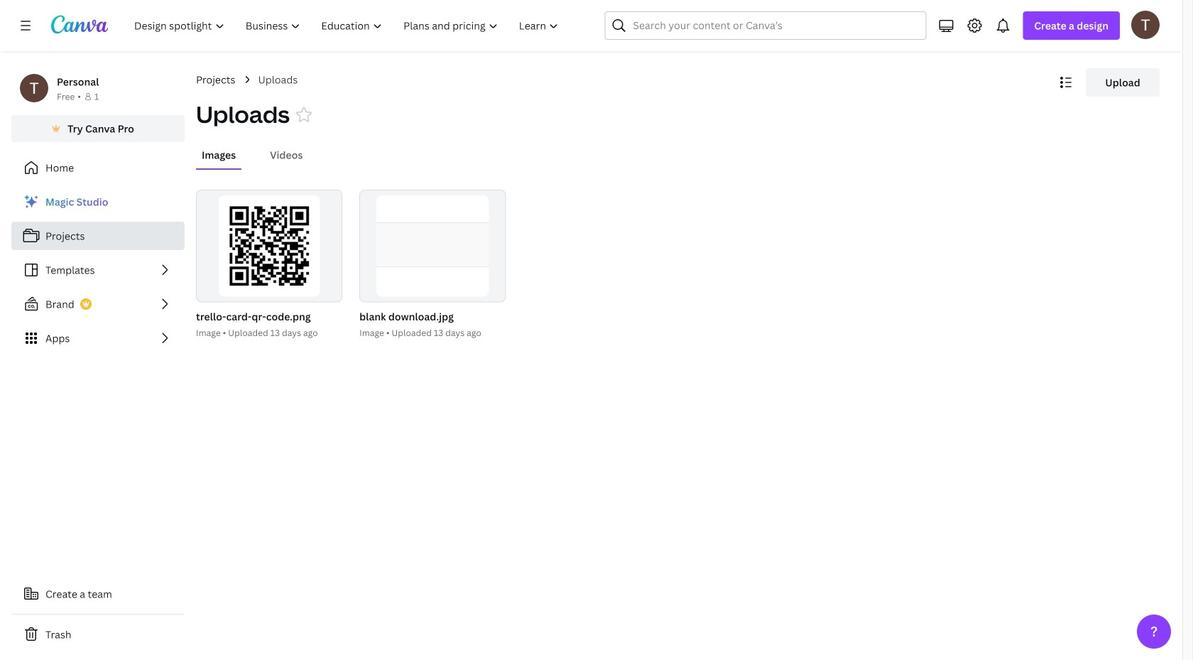 Task type: locate. For each thing, give the bounding box(es) containing it.
group
[[193, 190, 343, 340], [196, 190, 343, 302], [357, 190, 506, 340], [360, 190, 506, 302]]

terry turtle image
[[1132, 10, 1160, 39]]

1 group from the left
[[193, 190, 343, 340]]

list
[[11, 188, 185, 352]]

3 group from the left
[[357, 190, 506, 340]]

None search field
[[605, 11, 927, 40]]



Task type: vqa. For each thing, say whether or not it's contained in the screenshot.
olive oil hand drawn Image
no



Task type: describe. For each thing, give the bounding box(es) containing it.
2 group from the left
[[196, 190, 343, 302]]

Search search field
[[633, 12, 898, 39]]

4 group from the left
[[360, 190, 506, 302]]

top level navigation element
[[125, 11, 571, 40]]



